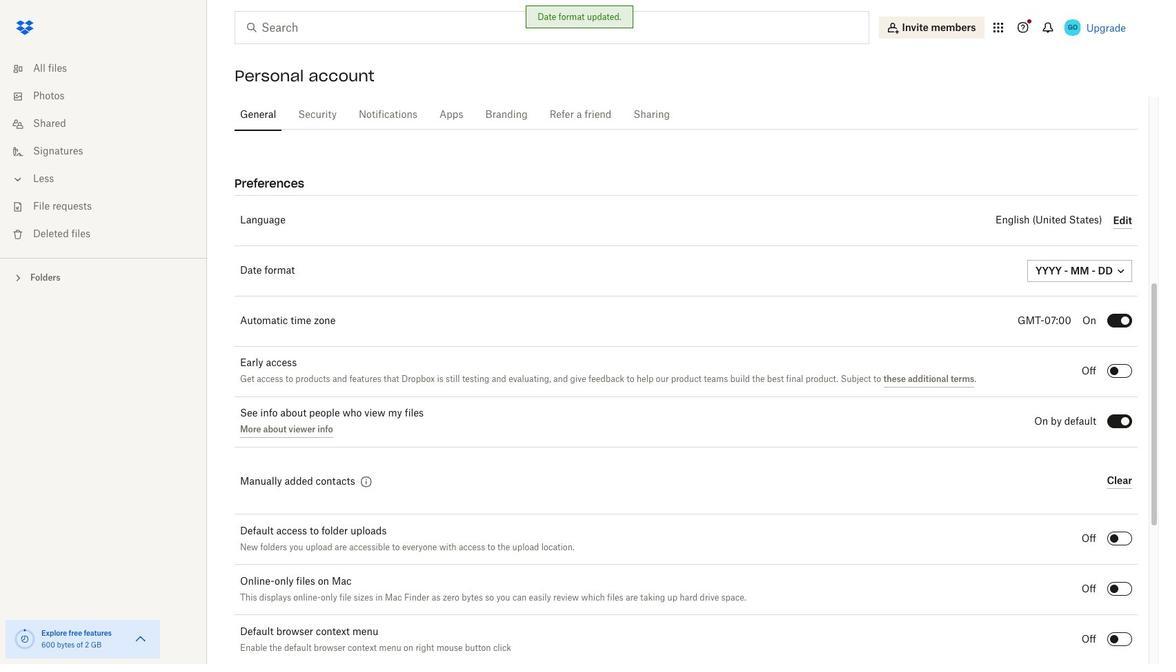 Task type: locate. For each thing, give the bounding box(es) containing it.
list
[[0, 47, 207, 258]]

dropbox image
[[11, 14, 39, 41]]

quota usage progress bar
[[14, 629, 36, 651]]

tab list
[[235, 97, 1138, 132]]

Search text field
[[262, 19, 840, 36]]



Task type: describe. For each thing, give the bounding box(es) containing it.
quota usage image
[[14, 629, 36, 651]]

less image
[[11, 173, 25, 186]]



Task type: vqa. For each thing, say whether or not it's contained in the screenshot.
doc within the 😃 My Paper doc Type something to get started
no



